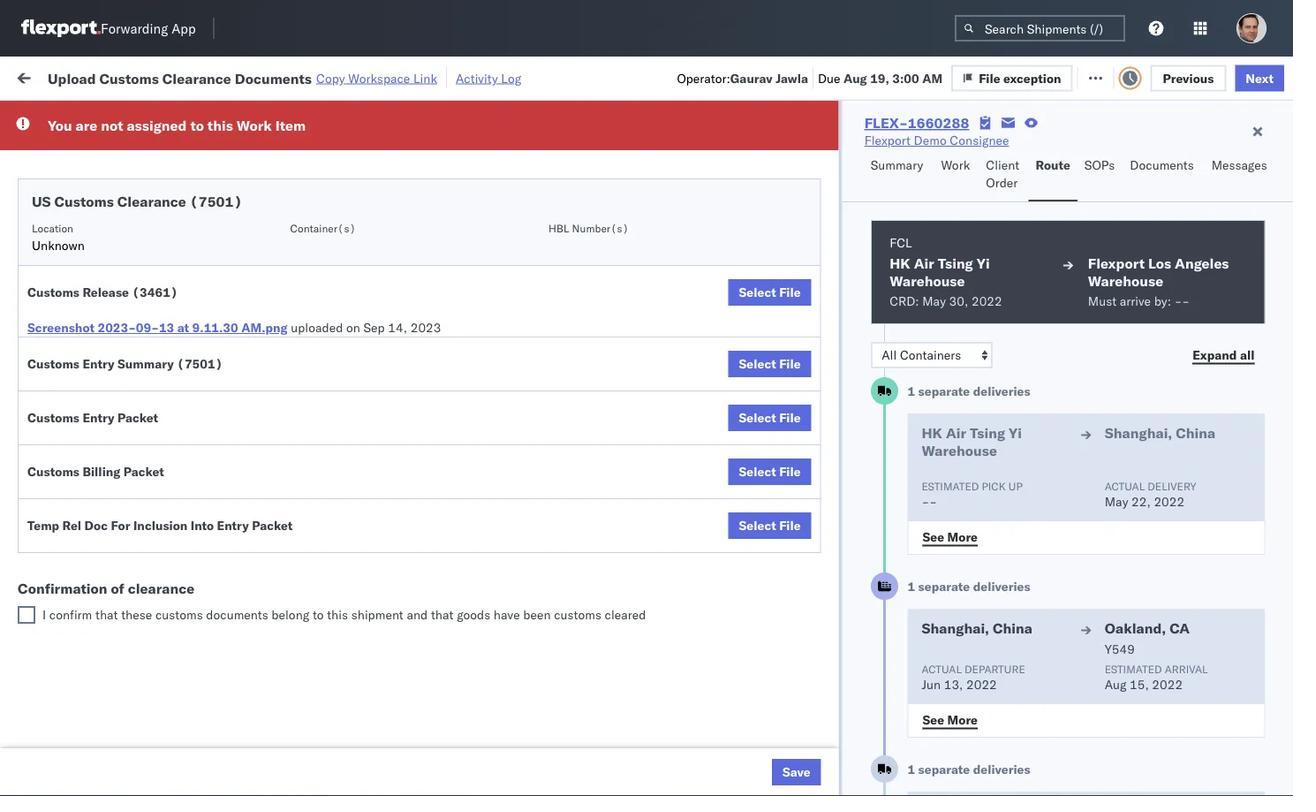 Task type: describe. For each thing, give the bounding box(es) containing it.
more for hk air tsing yi warehouse
[[947, 529, 978, 544]]

customs up status
[[99, 69, 159, 87]]

next
[[1246, 70, 1274, 86]]

client for client order
[[987, 157, 1020, 173]]

Search Work text field
[[700, 63, 893, 90]]

cleared
[[605, 607, 646, 623]]

angeles, for 2nd the confirm pickup from los angeles, ca button's confirm pickup from los angeles, ca link
[[182, 400, 231, 415]]

1 1911408 from the top
[[1014, 371, 1067, 386]]

2 western from the top
[[922, 215, 969, 231]]

messages
[[1212, 157, 1268, 173]]

est, down container(s)
[[337, 254, 363, 270]]

22,
[[1132, 494, 1151, 509]]

3:00 pm est, feb 20, 2023
[[285, 254, 444, 270]]

2 lagerfeld from the top
[[797, 760, 849, 775]]

1 confirm pickup from los angeles, ca button from the top
[[41, 360, 251, 397]]

schedule pickup from los angeles, ca for second schedule pickup from los angeles, ca button from the bottom of the page
[[41, 555, 238, 589]]

9.11.30
[[192, 320, 238, 335]]

los for 2nd the confirm pickup from los angeles, ca button
[[159, 400, 179, 415]]

ca down temp
[[41, 534, 57, 550]]

los for "schedule pickup from los angeles international airport" button
[[167, 167, 186, 182]]

3 1977428 from the top
[[1014, 410, 1067, 425]]

12:00
[[285, 487, 319, 503]]

pickup down upload proof of delivery button
[[96, 517, 134, 532]]

confirm pickup from los angeles, ca link for 1st the confirm pickup from los angeles, ca button from the top
[[41, 360, 251, 395]]

more for shanghai, china
[[947, 712, 978, 727]]

select for customs release (3461)
[[739, 285, 777, 300]]

0 vertical spatial shanghai, china
[[1105, 424, 1216, 442]]

separate for hk
[[918, 384, 970, 399]]

confirmation
[[18, 580, 107, 597]]

documents inside 'documents' button
[[1131, 157, 1195, 173]]

1 karl from the top
[[771, 721, 793, 736]]

2 schedule delivery appointment from the top
[[41, 214, 217, 230]]

1 western from the top
[[922, 176, 969, 192]]

angeles inside "flexport los angeles warehouse"
[[1175, 255, 1229, 272]]

los for schedule pickup from los angeles, ca button associated with maeu1234567
[[167, 283, 186, 299]]

los for 1st the confirm pickup from los angeles, ca button from the top
[[159, 361, 179, 376]]

pickup for 2nd the confirm pickup from los angeles, ca button
[[89, 400, 127, 415]]

select file for customs billing packet
[[739, 464, 801, 479]]

0 vertical spatial hk air tsing yi warehouse
[[890, 255, 990, 290]]

track
[[457, 68, 486, 84]]

2 1911408 from the top
[[1014, 449, 1067, 464]]

2150210 for 12:00 pm est, feb 25, 2023
[[1014, 487, 1067, 503]]

9 resize handle column header from the left
[[1262, 137, 1283, 796]]

2 schedule pickup from los angeles, ca button from the top
[[41, 555, 251, 592]]

angeles inside schedule pickup from los angeles international airport
[[190, 167, 234, 182]]

pm for schedule pickup from los angeles international airport
[[314, 176, 334, 192]]

2 1911466 from the top
[[1014, 604, 1067, 620]]

1 3:30 pm est, feb 17, 2023 from the top
[[285, 176, 444, 192]]

2 c/o from the top
[[950, 760, 971, 775]]

1988285
[[1014, 137, 1067, 153]]

clearance for upload customs clearance documents
[[137, 244, 194, 260]]

1 that from the left
[[95, 607, 118, 623]]

2 b.v from the top
[[927, 760, 947, 775]]

may inside actual delivery may 22, 2022
[[1105, 494, 1129, 509]]

flexport los angeles warehouse
[[1088, 255, 1229, 290]]

1 vertical spatial flexport demo consignee
[[656, 526, 801, 542]]

2 confirm pickup from los angeles, ca from the top
[[41, 400, 231, 433]]

workspace
[[348, 70, 410, 86]]

no
[[414, 110, 429, 123]]

container numbers
[[1089, 137, 1136, 165]]

schedule pickup from los angeles, ca link for second schedule pickup from los angeles, ca button from the bottom of the page
[[41, 555, 251, 590]]

flex id button
[[939, 141, 1062, 158]]

0 vertical spatial yi
[[977, 255, 990, 272]]

select file button for customs release (3461)
[[729, 279, 812, 306]]

1 confirm pickup from los angeles, ca from the top
[[41, 361, 231, 394]]

778
[[332, 68, 355, 84]]

2 integration test account - western digital from the top
[[771, 215, 1008, 231]]

0 vertical spatial to
[[190, 117, 204, 134]]

resize handle column header for deadline
[[449, 137, 470, 796]]

separate for shanghai,
[[918, 579, 970, 594]]

3 1911466 from the top
[[1014, 643, 1067, 658]]

mar
[[367, 604, 391, 620]]

am up 1660288
[[923, 70, 943, 86]]

3 flex-1911466 from the top
[[976, 643, 1067, 658]]

message
[[237, 68, 286, 84]]

item
[[276, 117, 306, 134]]

us
[[32, 193, 51, 210]]

0 horizontal spatial work
[[192, 68, 223, 84]]

lcl for honeywell - test account
[[580, 332, 602, 347]]

1 flex-1911408 from the top
[[976, 371, 1067, 386]]

flex-2150210 for 3:00 pm est, feb 20, 2023
[[976, 254, 1067, 270]]

number(s)
[[572, 221, 629, 235]]

187
[[414, 68, 437, 84]]

copy workspace link button
[[316, 70, 437, 86]]

angeles, for 3rd schedule pickup from los angeles, ca link from the bottom
[[190, 517, 238, 532]]

1 digital from the top
[[972, 176, 1008, 192]]

Search Shipments (/) text field
[[955, 15, 1126, 42]]

customs down confirm delivery
[[27, 464, 80, 479]]

confirm for bookings test consignee
[[41, 448, 86, 463]]

1 flex-1911466 from the top
[[976, 565, 1067, 581]]

est, down the 12:00 pm est, feb 25, 2023
[[338, 526, 364, 542]]

actual for jun
[[922, 662, 962, 676]]

2 vertical spatial entry
[[217, 518, 249, 533]]

operator: gaurav jawla
[[677, 70, 809, 86]]

demu1232567 up actual delivery may 22, 2022
[[1089, 448, 1179, 464]]

in
[[263, 110, 273, 123]]

demu1232567 down --
[[1179, 642, 1269, 658]]

1660288
[[908, 114, 970, 132]]

2 maeu1234567 from the top
[[1089, 409, 1178, 425]]

0 vertical spatial on
[[440, 68, 454, 84]]

1 2097290 from the top
[[1014, 721, 1067, 736]]

deadline button
[[276, 141, 452, 158]]

1 vertical spatial by:
[[1154, 293, 1171, 309]]

flex
[[947, 144, 967, 158]]

1 demo123 from the top
[[1204, 371, 1263, 386]]

select file button for temp rel doc for inclusion into entry packet
[[729, 513, 812, 539]]

1 karl lagerfeld international b.v c/o bleckmann from the top
[[771, 721, 1037, 736]]

1 horizontal spatial hk
[[922, 424, 943, 442]]

2 vertical spatial 17,
[[391, 215, 410, 231]]

uploaded
[[291, 320, 343, 335]]

delivery for 2nd schedule delivery appointment "link" from the bottom
[[96, 214, 142, 230]]

warehouse inside "flexport los angeles warehouse"
[[1088, 272, 1164, 290]]

select for customs entry summary (7501)
[[739, 356, 777, 372]]

2 bleckmann from the top
[[974, 760, 1037, 775]]

ocean lcl for otter
[[541, 137, 602, 153]]

inclusion
[[133, 518, 188, 533]]

activity
[[456, 70, 498, 86]]

1 vertical spatial fcl
[[580, 604, 603, 620]]

1 vertical spatial 3:00
[[285, 254, 311, 270]]

y549
[[1105, 642, 1135, 657]]

actual departure jun 13, 2022
[[922, 662, 1025, 692]]

2150210 for 3:00 pm est, feb 20, 2023
[[1014, 254, 1067, 270]]

order
[[987, 175, 1018, 190]]

flex-1660288
[[865, 114, 970, 132]]

15,
[[1130, 677, 1149, 692]]

messages button
[[1205, 149, 1277, 201]]

oakland, ca y549
[[1105, 620, 1190, 657]]

3 resize handle column header from the left
[[511, 137, 532, 796]]

3 deliveries from the top
[[973, 762, 1030, 777]]

select file for customs entry summary (7501)
[[739, 356, 801, 372]]

proof
[[84, 487, 114, 502]]

0 horizontal spatial on
[[346, 320, 360, 335]]

1 integration test account - western digital from the top
[[771, 176, 1008, 192]]

2 karl lagerfeld international b.v c/o bleckmann from the top
[[771, 760, 1037, 775]]

confirm delivery
[[41, 448, 134, 463]]

delivery inside button
[[132, 487, 177, 502]]

12:00 pm est, feb 25, 2023
[[285, 487, 452, 503]]

pm for upload proof of delivery
[[322, 487, 342, 503]]

2022 for aug 15, 2022
[[1152, 677, 1183, 692]]

consignee button
[[762, 141, 921, 158]]

schedule for schedule delivery appointment "link" corresponding to 10:30 pm est, feb 21, 2023
[[41, 331, 93, 346]]

estimated arrival aug 15, 2022
[[1105, 662, 1208, 692]]

ocean for honeywell - test account
[[541, 332, 577, 347]]

1 vertical spatial of
[[111, 580, 124, 597]]

3 1 from the top
[[908, 762, 915, 777]]

2 schedule pickup from los angeles, ca from the top
[[41, 517, 238, 550]]

summary inside button
[[871, 157, 924, 173]]

2 3:30 pm est, feb 17, 2023 from the top
[[285, 215, 444, 231]]

est, up 2:59 am est, feb 28, 2023
[[345, 487, 371, 503]]

action
[[1233, 68, 1272, 84]]

1 vertical spatial at
[[177, 320, 189, 335]]

copy
[[316, 70, 345, 86]]

pickup for 1st the confirm pickup from los angeles, ca button from the top
[[89, 361, 127, 376]]

2 schedule pickup from los angeles, ca link from the top
[[41, 516, 251, 551]]

1 1911466 from the top
[[1014, 565, 1067, 581]]

from for 2nd the confirm pickup from los angeles, ca button
[[130, 400, 156, 415]]

warehouse up estimated pick up --
[[922, 442, 997, 460]]

delivery for 'confirm delivery' link
[[89, 448, 134, 463]]

filtered by:
[[18, 108, 81, 124]]

4 1911466 from the top
[[1014, 682, 1067, 697]]

est, left 14,
[[345, 332, 371, 347]]

customs up location
[[54, 193, 114, 210]]

2 schedule delivery appointment link from the top
[[41, 213, 217, 231]]

file for customs billing packet
[[780, 464, 801, 479]]

previous
[[1163, 70, 1215, 86]]

1 horizontal spatial at
[[358, 68, 369, 84]]

1 horizontal spatial work
[[237, 117, 272, 134]]

0 vertical spatial tsing
[[938, 255, 973, 272]]

you are not assigned to this work item
[[48, 117, 306, 134]]

ca for bicu1234565, demu1232567's schedule pickup from los angeles, ca button
[[41, 612, 57, 627]]

schedule pickup from los angeles international airport link
[[41, 166, 251, 201]]

not
[[101, 117, 123, 134]]

products
[[688, 137, 738, 153]]

2 vertical spatial packet
[[252, 518, 293, 533]]

demu1232567 down arrival
[[1179, 681, 1269, 697]]

unknown
[[32, 238, 85, 253]]

feb left 28,
[[367, 526, 389, 542]]

2 bicu1234565, from the top
[[1089, 642, 1176, 658]]

3 bicu1234565, demu1232567 from the top
[[1089, 681, 1269, 697]]

from for "schedule pickup from los angeles international airport" button
[[137, 167, 163, 182]]

demu1232567 up arrival
[[1179, 604, 1269, 619]]

schedule pickup from los angeles, ca for schedule pickup from los angeles, ca button associated with maeu1234567
[[41, 283, 238, 316]]

1 b.v from the top
[[927, 721, 947, 736]]

pickup for "schedule pickup from los angeles international airport" button
[[96, 167, 134, 182]]

: for snoozed
[[407, 110, 410, 123]]

1 bicu1234565, demu1232567 from the top
[[1089, 604, 1269, 619]]

2 karl from the top
[[771, 760, 793, 775]]

1 flex-2097290 from the top
[[976, 721, 1067, 736]]

file for customs release (3461)
[[780, 285, 801, 300]]

us customs clearance (7501)
[[32, 193, 242, 210]]

0 horizontal spatial summary
[[118, 356, 174, 372]]

i
[[42, 607, 46, 623]]

1 horizontal spatial fcl
[[890, 235, 912, 251]]

2 2001714 from the top
[[1014, 215, 1067, 231]]

2 flex-1911466 from the top
[[976, 604, 1067, 620]]

1 bleckmann from the top
[[974, 721, 1037, 736]]

1 horizontal spatial 3:00
[[893, 70, 920, 86]]

1977428 for schedule delivery appointment
[[1014, 332, 1067, 347]]

schedule for the schedule pickup from los angeles international airport link
[[41, 167, 93, 182]]

1 vertical spatial hk air tsing yi warehouse
[[922, 424, 1022, 460]]

ocean fcl
[[541, 604, 603, 620]]

17, for schedule pickup from los angeles international airport
[[391, 176, 410, 192]]

est, up 3:00 pm est, feb 20, 2023
[[337, 215, 363, 231]]

import
[[149, 68, 189, 84]]

pm up 3:00 pm est, feb 20, 2023
[[314, 215, 334, 231]]

1 separate deliveries for china
[[908, 579, 1030, 594]]

documents button
[[1124, 149, 1205, 201]]

mbl/mawb numb button
[[1195, 141, 1294, 158]]

2 that from the left
[[431, 607, 454, 623]]

2:59 am est, feb 28, 2023
[[285, 526, 445, 542]]

feb for 2:59 am est, feb 17, 2023 schedule delivery appointment "link"
[[367, 137, 389, 153]]

delivery
[[1148, 479, 1197, 493]]

am for 2:59 am est, feb 28, 2023
[[314, 526, 335, 542]]

1 vertical spatial international
[[852, 721, 924, 736]]

flexport inside "link"
[[865, 133, 911, 148]]

up
[[1009, 479, 1023, 493]]

1 bicu1234565, from the top
[[1089, 604, 1176, 619]]

1 maeu1234567 from the top
[[1089, 293, 1178, 308]]

flexport inside "flexport los angeles warehouse"
[[1088, 255, 1145, 272]]

3 bicu1234565, from the top
[[1089, 681, 1176, 697]]

1 customs from the left
[[155, 607, 203, 623]]

1 vertical spatial yi
[[1009, 424, 1022, 442]]

expand
[[1193, 347, 1237, 362]]

select for customs billing packet
[[739, 464, 777, 479]]

risk
[[373, 68, 393, 84]]

feb for the schedule pickup from los angeles international airport link
[[366, 176, 388, 192]]

resize handle column header for consignee
[[917, 137, 939, 796]]

actual delivery may 22, 2022
[[1105, 479, 1197, 509]]

customs inside 'upload customs clearance documents'
[[84, 244, 134, 260]]

2 vertical spatial international
[[852, 760, 924, 775]]

clearance
[[128, 580, 195, 597]]

feb for schedule delivery appointment "link" corresponding to 10:30 pm est, feb 21, 2023
[[374, 332, 396, 347]]

from for 1st the confirm pickup from los angeles, ca button from the top
[[130, 361, 156, 376]]

from right for
[[137, 517, 163, 532]]

2 vertical spatial flexport
[[656, 526, 702, 542]]

delivery for 2:59 am est, feb 17, 2023 schedule delivery appointment "link"
[[96, 137, 142, 152]]

0 horizontal spatial this
[[208, 117, 233, 134]]

otter products, llc
[[771, 137, 882, 153]]

2 flex-1911408 from the top
[[976, 449, 1067, 464]]

confirm
[[49, 607, 92, 623]]

schedule delivery appointment button for 10:30 pm est, feb 21, 2023
[[41, 330, 217, 350]]

airport
[[116, 184, 155, 200]]

schedule delivery appointment link for 10:30 pm est, feb 21, 2023
[[41, 330, 217, 348]]

2 demo123 from the top
[[1204, 449, 1263, 464]]

2 2097290 from the top
[[1014, 760, 1067, 775]]

deliveries for china
[[973, 579, 1030, 594]]

pick
[[982, 479, 1006, 493]]

0 vertical spatial aug
[[844, 70, 868, 86]]

1 vertical spatial tsing
[[970, 424, 1005, 442]]

0 horizontal spatial shanghai,
[[922, 620, 989, 637]]

summary button
[[864, 149, 934, 201]]

my work
[[18, 64, 96, 88]]

2 horizontal spatial work
[[942, 157, 971, 173]]

upload customs clearance documents link
[[41, 243, 251, 279]]

2:59 for 2:59 am est, mar 3, 2023
[[285, 604, 311, 620]]

1 c/o from the top
[[950, 721, 971, 736]]

0 vertical spatial china
[[1176, 424, 1216, 442]]

client for client name
[[656, 144, 684, 158]]

angeles, for confirm pickup from los angeles, ca link associated with 1st the confirm pickup from los angeles, ca button from the top
[[182, 361, 231, 376]]

shipment
[[351, 607, 404, 623]]

2:59 for 2:59 am est, feb 17, 2023
[[285, 137, 311, 153]]

warehouse up crd: may 30, 2022
[[890, 272, 965, 290]]

2 3:30 from the top
[[285, 215, 311, 231]]

packet for customs entry packet
[[118, 410, 158, 426]]

schedule pickup from los angeles, ca link for schedule pickup from los angeles, ca button associated with maeu1234567
[[41, 282, 251, 318]]

doc
[[84, 518, 108, 533]]

activity log
[[456, 70, 522, 86]]

778 at risk
[[332, 68, 393, 84]]

crd: may 30, 2022
[[890, 293, 1002, 309]]

upload customs clearance documents
[[41, 244, 194, 278]]

2 flex-2097290 from the top
[[976, 760, 1067, 775]]

1919147
[[1014, 526, 1067, 542]]

workitem button
[[11, 141, 256, 158]]

schedule pickup from los angeles international airport
[[41, 167, 234, 200]]

schedule for 2:59 am est, feb 17, 2023 schedule delivery appointment "link"
[[41, 137, 93, 152]]

2 flxt00001977 from the top
[[1204, 410, 1294, 425]]

1 vertical spatial demo
[[705, 526, 738, 542]]

clearance for upload customs clearance documents copy workspace link
[[162, 69, 231, 87]]

upload proof of delivery button
[[41, 486, 177, 505]]

2 bicu1234565, demu1232567 from the top
[[1089, 642, 1269, 658]]

appointment for 10:30 pm est, feb 21, 2023
[[145, 331, 217, 346]]

crd:
[[890, 293, 919, 309]]

container numbers button
[[1080, 133, 1177, 165]]

1 flex-2001714 from the top
[[976, 176, 1067, 192]]

pm for upload customs clearance documents
[[314, 254, 334, 270]]

(3461)
[[132, 285, 178, 300]]

0 horizontal spatial by:
[[64, 108, 81, 124]]

work button
[[934, 149, 980, 201]]

est, left 'mar'
[[338, 604, 364, 620]]

app
[[172, 20, 196, 37]]

oakland,
[[1105, 620, 1166, 637]]

release
[[83, 285, 129, 300]]

rel
[[62, 518, 81, 533]]

1 horizontal spatial to
[[313, 607, 324, 623]]



Task type: vqa. For each thing, say whether or not it's contained in the screenshot.
2nd c/o from the top of the page
yes



Task type: locate. For each thing, give the bounding box(es) containing it.
3:00 right 19,
[[893, 70, 920, 86]]

5 resize handle column header from the left
[[741, 137, 762, 796]]

upload inside 'upload customs clearance documents'
[[41, 244, 81, 260]]

maeu1234567 up delivery
[[1089, 409, 1178, 425]]

confirm pickup from los angeles, ca link down the customs entry summary (7501) in the left of the page
[[41, 399, 251, 434]]

see for hk air tsing yi warehouse
[[923, 529, 944, 544]]

select file for customs entry packet
[[739, 410, 801, 426]]

shanghai, china up departure
[[922, 620, 1033, 637]]

3 schedule pickup from los angeles, ca link from the top
[[41, 555, 251, 590]]

assigned
[[127, 117, 187, 134]]

see for shanghai, china
[[923, 712, 944, 727]]

estimated inside estimated pick up --
[[922, 479, 979, 493]]

0 horizontal spatial angeles
[[190, 167, 234, 182]]

1 schedule delivery appointment from the top
[[41, 137, 217, 152]]

1 horizontal spatial :
[[407, 110, 410, 123]]

otter for otter products, llc
[[771, 137, 800, 153]]

2 schedule delivery appointment button from the top
[[41, 213, 217, 233]]

2 flex-2001714 from the top
[[976, 215, 1067, 231]]

20,
[[391, 254, 410, 270]]

consignee inside "link"
[[950, 133, 1010, 148]]

and
[[407, 607, 428, 623]]

2022 down delivery
[[1154, 494, 1185, 509]]

to right for at the left top of page
[[190, 117, 204, 134]]

2 2150210 from the top
[[1014, 487, 1067, 503]]

select file for temp rel doc for inclusion into entry packet
[[739, 518, 801, 533]]

confirm pickup from los angeles, ca button down the customs entry summary (7501) in the left of the page
[[41, 399, 251, 436]]

2150210 up the 1919147
[[1014, 487, 1067, 503]]

7 resize handle column header from the left
[[1059, 137, 1080, 796]]

1 vertical spatial 2001714
[[1014, 215, 1067, 231]]

0 vertical spatial confirm
[[41, 361, 86, 376]]

1 vertical spatial more
[[947, 712, 978, 727]]

4 resize handle column header from the left
[[626, 137, 647, 796]]

0 vertical spatial see more
[[923, 529, 978, 544]]

4 schedule pickup from los angeles, ca link from the top
[[41, 593, 251, 629]]

2 schedule from the top
[[41, 167, 93, 182]]

may left 30,
[[922, 293, 946, 309]]

2 1 separate deliveries from the top
[[908, 579, 1030, 594]]

2 vertical spatial work
[[942, 157, 971, 173]]

select file button for customs entry packet
[[729, 405, 812, 431]]

1 vertical spatial 2097290
[[1014, 760, 1067, 775]]

upload customs clearance documents copy workspace link
[[48, 69, 437, 87]]

flex-1977428 up up
[[976, 410, 1067, 425]]

017482927423 for 12:00 pm est, feb 25, 2023
[[1204, 487, 1294, 503]]

0 horizontal spatial aug
[[844, 70, 868, 86]]

3 schedule delivery appointment from the top
[[41, 331, 217, 346]]

appointment
[[145, 137, 217, 152], [145, 214, 217, 230], [145, 331, 217, 346]]

confirm pickup from los angeles, ca button down 09-
[[41, 360, 251, 397]]

2 more from the top
[[947, 712, 978, 727]]

bicu1234565, up oakland,
[[1089, 604, 1176, 619]]

mawb1234
[[1204, 176, 1273, 192], [1204, 215, 1273, 231]]

1 1 separate deliveries from the top
[[908, 384, 1030, 399]]

1 horizontal spatial on
[[440, 68, 454, 84]]

schedule delivery appointment for 2:59 am est, feb 17, 2023
[[41, 137, 217, 152]]

customs down clearance
[[155, 607, 203, 623]]

1 vertical spatial schedule pickup from los angeles, ca button
[[41, 555, 251, 592]]

file for temp rel doc for inclusion into entry packet
[[780, 518, 801, 533]]

upload inside button
[[41, 487, 81, 502]]

1 017482927423 from the top
[[1204, 254, 1294, 270]]

2023 for the schedule pickup from los angeles international airport link
[[414, 176, 444, 192]]

2 confirm from the top
[[41, 400, 86, 415]]

1 horizontal spatial china
[[1176, 424, 1216, 442]]

angeles down status : ready for work, blocked, in progress
[[190, 167, 234, 182]]

file for customs entry summary (7501)
[[780, 356, 801, 372]]

2023 for 2:59 am est, feb 17, 2023 schedule delivery appointment "link"
[[414, 137, 445, 153]]

1 vertical spatial digital
[[972, 215, 1008, 231]]

1 flxt00001977 from the top
[[1204, 293, 1294, 308]]

2 separate from the top
[[918, 579, 970, 594]]

1 separate deliveries
[[908, 384, 1030, 399], [908, 579, 1030, 594], [908, 762, 1030, 777]]

2:59 down 12:00
[[285, 526, 311, 542]]

select for temp rel doc for inclusion into entry packet
[[739, 518, 777, 533]]

0 vertical spatial angeles
[[190, 167, 234, 182]]

confirm delivery link
[[41, 447, 134, 464]]

delivery for schedule delivery appointment "link" corresponding to 10:30 pm est, feb 21, 2023
[[96, 331, 142, 346]]

message (10)
[[237, 68, 317, 84]]

0 vertical spatial packet
[[118, 410, 158, 426]]

17, down deadline button
[[391, 176, 410, 192]]

upload customs clearance documents button
[[41, 243, 251, 281]]

location
[[32, 221, 73, 235]]

entry
[[83, 356, 115, 372], [83, 410, 115, 426], [217, 518, 249, 533]]

pickup up confirmation of clearance
[[96, 555, 134, 571]]

1 schedule delivery appointment button from the top
[[41, 136, 217, 155]]

resize handle column header
[[253, 137, 274, 796], [449, 137, 470, 796], [511, 137, 532, 796], [626, 137, 647, 796], [741, 137, 762, 796], [917, 137, 939, 796], [1059, 137, 1080, 796], [1174, 137, 1195, 796], [1262, 137, 1283, 796]]

3 flex-1977428 from the top
[[976, 410, 1067, 425]]

3 1 separate deliveries from the top
[[908, 762, 1030, 777]]

select file for customs release (3461)
[[739, 285, 801, 300]]

due
[[818, 70, 841, 86]]

1 vertical spatial confirm
[[41, 400, 86, 415]]

schedule for 3rd schedule pickup from los angeles, ca link from the bottom
[[41, 517, 93, 532]]

2 vertical spatial deliveries
[[973, 762, 1030, 777]]

2 vertical spatial documents
[[41, 262, 105, 278]]

5 select file from the top
[[739, 518, 801, 533]]

1 1 from the top
[[908, 384, 915, 399]]

log
[[501, 70, 522, 86]]

1 vertical spatial summary
[[118, 356, 174, 372]]

1 vertical spatial documents
[[1131, 157, 1195, 173]]

of up these
[[111, 580, 124, 597]]

pm right 12:00
[[322, 487, 342, 503]]

karl
[[771, 721, 793, 736], [771, 760, 793, 775]]

0 vertical spatial 1 separate deliveries
[[908, 384, 1030, 399]]

bicu1234565, down oakland,
[[1089, 642, 1176, 658]]

1 horizontal spatial shanghai, china
[[1105, 424, 1216, 442]]

aug left 15, at the bottom
[[1105, 677, 1127, 692]]

1 vertical spatial aug
[[1105, 677, 1127, 692]]

3 schedule delivery appointment link from the top
[[41, 330, 217, 348]]

angeles, for schedule pickup from los angeles, ca link associated with schedule pickup from los angeles, ca button associated with maeu1234567
[[190, 283, 238, 299]]

1 vertical spatial packet
[[124, 464, 164, 479]]

schedule delivery appointment link for 2:59 am est, feb 17, 2023
[[41, 136, 217, 153]]

017482927423 for 3:00 pm est, feb 20, 2023
[[1204, 254, 1294, 270]]

angeles, for schedule pickup from los angeles, ca link associated with bicu1234565, demu1232567's schedule pickup from los angeles, ca button
[[190, 594, 238, 610]]

select file button for customs entry summary (7501)
[[729, 351, 812, 377]]

ocean
[[541, 137, 577, 153], [541, 332, 577, 347], [541, 604, 577, 620]]

3 select file from the top
[[739, 410, 801, 426]]

packet down 12:00
[[252, 518, 293, 533]]

deliveries for air
[[973, 384, 1030, 399]]

ca up confirm delivery
[[41, 418, 57, 433]]

consignee inside button
[[771, 144, 822, 158]]

2001714 down the route
[[1014, 176, 1067, 192]]

from for bicu1234565, demu1232567's schedule pickup from los angeles, ca button
[[137, 594, 163, 610]]

feb left 25,
[[374, 487, 396, 503]]

1 mawb1234 from the top
[[1204, 176, 1273, 192]]

delivery up the customs entry summary (7501) in the left of the page
[[96, 331, 142, 346]]

from for schedule pickup from los angeles, ca button associated with maeu1234567
[[137, 283, 163, 299]]

customs up confirm delivery
[[27, 410, 80, 426]]

0 horizontal spatial flexport demo consignee
[[656, 526, 801, 542]]

schedule pickup from los angeles, ca for bicu1234565, demu1232567's schedule pickup from los angeles, ca button
[[41, 594, 238, 627]]

:
[[127, 110, 130, 123], [407, 110, 410, 123]]

1 vertical spatial see more
[[923, 712, 978, 727]]

2 horizontal spatial documents
[[1131, 157, 1195, 173]]

0 horizontal spatial at
[[177, 320, 189, 335]]

pm
[[314, 176, 334, 192], [314, 215, 334, 231], [314, 254, 334, 270], [322, 332, 342, 347], [322, 487, 342, 503]]

5 select from the top
[[739, 518, 777, 533]]

actual for may
[[1105, 479, 1145, 493]]

0 vertical spatial schedule pickup from los angeles, ca button
[[41, 282, 251, 319]]

estimated
[[922, 479, 979, 493], [1105, 662, 1162, 676]]

tsing up pick
[[970, 424, 1005, 442]]

documents inside 'upload customs clearance documents'
[[41, 262, 105, 278]]

1
[[908, 384, 915, 399], [908, 579, 915, 594], [908, 762, 915, 777]]

1 horizontal spatial customs
[[554, 607, 602, 623]]

hk air tsing yi warehouse up crd: may 30, 2022
[[890, 255, 990, 290]]

2 appointment from the top
[[145, 214, 217, 230]]

0 vertical spatial by:
[[64, 108, 81, 124]]

ag
[[829, 254, 846, 270], [944, 254, 961, 270], [829, 487, 846, 503], [944, 487, 961, 503]]

flex id
[[947, 144, 981, 158]]

delivery inside button
[[89, 448, 134, 463]]

actual inside actual delivery may 22, 2022
[[1105, 479, 1145, 493]]

mbltest1234
[[1204, 137, 1288, 153]]

batch
[[1195, 68, 1230, 84]]

of inside button
[[117, 487, 128, 502]]

am.png
[[241, 320, 288, 335]]

3 schedule from the top
[[41, 214, 93, 230]]

mode
[[541, 144, 568, 158]]

ocean lcl for honeywell
[[541, 332, 602, 347]]

packet for customs billing packet
[[124, 464, 164, 479]]

flex-2001714 down the route
[[976, 176, 1067, 192]]

clearance inside 'upload customs clearance documents'
[[137, 244, 194, 260]]

0 vertical spatial b.v
[[927, 721, 947, 736]]

los up us customs clearance (7501)
[[167, 167, 186, 182]]

am for 2:59 am est, mar 3, 2023
[[314, 604, 335, 620]]

sops button
[[1078, 149, 1124, 201]]

2022 inside actual departure jun 13, 2022
[[966, 677, 997, 692]]

arrival
[[1165, 662, 1208, 676]]

see more button for shanghai, china
[[912, 707, 988, 734]]

4 select from the top
[[739, 464, 777, 479]]

3 schedule pickup from los angeles, ca from the top
[[41, 555, 238, 589]]

3 ocean from the top
[[541, 604, 577, 620]]

los for second schedule pickup from los angeles, ca button from the bottom of the page
[[167, 555, 186, 571]]

estimated left pick
[[922, 479, 979, 493]]

documents for upload customs clearance documents copy workspace link
[[235, 69, 312, 87]]

0 vertical spatial western
[[922, 176, 969, 192]]

2 see more button from the top
[[912, 707, 988, 734]]

1 vertical spatial actual
[[922, 662, 962, 676]]

1 select from the top
[[739, 285, 777, 300]]

1 vertical spatial b.v
[[927, 760, 947, 775]]

schedule for 2nd schedule delivery appointment "link" from the bottom
[[41, 214, 93, 230]]

resize handle column header for client name
[[741, 137, 762, 796]]

2 deliveries from the top
[[973, 579, 1030, 594]]

2150210 down route button
[[1014, 254, 1067, 270]]

1 vertical spatial flex-2150210
[[976, 487, 1067, 503]]

1 horizontal spatial documents
[[235, 69, 312, 87]]

flxt00001977 down the all
[[1204, 410, 1294, 425]]

2 vertical spatial upload
[[41, 487, 81, 502]]

0 vertical spatial demo
[[914, 133, 947, 148]]

los inside schedule pickup from los angeles international airport
[[167, 167, 186, 182]]

western down work button
[[922, 215, 969, 231]]

1 vertical spatial separate
[[918, 579, 970, 594]]

1 horizontal spatial aug
[[1105, 677, 1127, 692]]

6 resize handle column header from the left
[[917, 137, 939, 796]]

1 vertical spatial flex-2097290
[[976, 760, 1067, 775]]

digital
[[972, 176, 1008, 192], [972, 215, 1008, 231]]

schedule for schedule pickup from los angeles, ca link associated with schedule pickup from los angeles, ca button associated with maeu1234567
[[41, 283, 93, 299]]

upload proof of delivery
[[41, 487, 177, 502]]

ca
[[41, 301, 57, 316], [41, 379, 57, 394], [41, 418, 57, 433], [41, 534, 57, 550], [41, 573, 57, 589], [41, 612, 57, 627], [1170, 620, 1190, 637]]

2 vertical spatial confirm
[[41, 448, 86, 463]]

flex-1911466
[[976, 565, 1067, 581], [976, 604, 1067, 620], [976, 643, 1067, 658], [976, 682, 1067, 697]]

ca down confirmation
[[41, 612, 57, 627]]

13,
[[944, 677, 963, 692]]

2 mawb1234 from the top
[[1204, 215, 1273, 231]]

client up "order"
[[987, 157, 1020, 173]]

: for status
[[127, 110, 130, 123]]

3 appointment from the top
[[145, 331, 217, 346]]

0 vertical spatial this
[[208, 117, 233, 134]]

container
[[1089, 137, 1136, 151]]

otter for otter products - test account
[[656, 137, 685, 153]]

flex-2150210 for 12:00 pm est, feb 25, 2023
[[976, 487, 1067, 503]]

confirmation of clearance
[[18, 580, 195, 597]]

blocked,
[[216, 110, 261, 123]]

previous button
[[1151, 65, 1227, 91]]

this
[[208, 117, 233, 134], [327, 607, 348, 623]]

aug inside estimated arrival aug 15, 2022
[[1105, 677, 1127, 692]]

customs down screenshot
[[27, 356, 80, 372]]

estimated for 15,
[[1105, 662, 1162, 676]]

from up airport at the left of page
[[137, 167, 163, 182]]

snoozed : no
[[366, 110, 429, 123]]

0 vertical spatial flxt00001977
[[1204, 293, 1294, 308]]

1 vertical spatial ocean
[[541, 332, 577, 347]]

ca up the customs entry packet
[[41, 379, 57, 394]]

1 vertical spatial 1
[[908, 579, 915, 594]]

0 vertical spatial flex-2001714
[[976, 176, 1067, 192]]

0 horizontal spatial estimated
[[922, 479, 979, 493]]

0 horizontal spatial fcl
[[580, 604, 603, 620]]

1 schedule pickup from los angeles, ca link from the top
[[41, 282, 251, 318]]

batch action
[[1195, 68, 1272, 84]]

otter left products,
[[771, 137, 800, 153]]

2022 for may 22, 2022
[[1154, 494, 1185, 509]]

1 see from the top
[[923, 529, 944, 544]]

1 confirm pickup from los angeles, ca link from the top
[[41, 360, 251, 395]]

batch action button
[[1168, 63, 1284, 90]]

all
[[1240, 347, 1255, 362]]

1 vertical spatial karl
[[771, 760, 793, 775]]

2023-
[[98, 320, 136, 335]]

by: right the filtered
[[64, 108, 81, 124]]

0 vertical spatial bicu1234565,
[[1089, 604, 1176, 619]]

2 vertical spatial 1977428
[[1014, 410, 1067, 425]]

integration test account - western digital down llc
[[771, 176, 1008, 192]]

los up clearance
[[167, 555, 186, 571]]

angeles up must arrive by: --
[[1175, 255, 1229, 272]]

actual inside actual departure jun 13, 2022
[[922, 662, 962, 676]]

1 vertical spatial confirm pickup from los angeles, ca
[[41, 400, 231, 433]]

lcl
[[580, 137, 602, 153], [580, 332, 602, 347]]

1 vertical spatial schedule delivery appointment
[[41, 214, 217, 230]]

1 see more button from the top
[[912, 524, 988, 551]]

1 schedule pickup from los angeles, ca from the top
[[41, 283, 238, 316]]

0 vertical spatial fcl
[[890, 235, 912, 251]]

yi up crd: may 30, 2022
[[977, 255, 990, 272]]

los right these
[[167, 594, 186, 610]]

0 horizontal spatial shanghai, china
[[922, 620, 1033, 637]]

1 vertical spatial 017482927423
[[1204, 487, 1294, 503]]

customs up screenshot
[[27, 285, 80, 300]]

shanghai, up actual delivery may 22, 2022
[[1105, 424, 1173, 442]]

1 ocean lcl from the top
[[541, 137, 602, 153]]

that down confirmation of clearance
[[95, 607, 118, 623]]

flex-1977428 for schedule pickup from los angeles, ca
[[976, 293, 1067, 308]]

see more button for hk air tsing yi warehouse
[[912, 524, 988, 551]]

honeywell
[[656, 293, 714, 308], [771, 293, 829, 308], [656, 332, 714, 347], [771, 332, 829, 347], [656, 410, 714, 425], [771, 410, 829, 425]]

1 vertical spatial this
[[327, 607, 348, 623]]

2022 inside actual delivery may 22, 2022
[[1154, 494, 1185, 509]]

confirm up confirm delivery
[[41, 400, 86, 415]]

demo inside "link"
[[914, 133, 947, 148]]

0 vertical spatial hk
[[890, 255, 910, 272]]

file for customs entry packet
[[780, 410, 801, 426]]

may left 22,
[[1105, 494, 1129, 509]]

0 horizontal spatial customs
[[155, 607, 203, 623]]

select file button
[[729, 279, 812, 306], [729, 351, 812, 377], [729, 405, 812, 431], [729, 459, 812, 485], [729, 513, 812, 539]]

see more for shanghai, china
[[923, 712, 978, 727]]

actual
[[1105, 479, 1145, 493], [922, 662, 962, 676]]

pickup for second schedule pickup from los angeles, ca button from the bottom of the page
[[96, 555, 134, 571]]

2022 right 30,
[[972, 293, 1002, 309]]

est, down deadline button
[[337, 176, 363, 192]]

numb
[[1268, 144, 1294, 158]]

international inside schedule pickup from los angeles international airport
[[41, 184, 112, 200]]

flex-
[[865, 114, 908, 132], [976, 137, 1014, 153], [976, 176, 1014, 192], [976, 215, 1014, 231], [976, 254, 1014, 270], [976, 293, 1014, 308], [976, 332, 1014, 347], [976, 371, 1014, 386], [976, 410, 1014, 425], [976, 449, 1014, 464], [976, 487, 1014, 503], [976, 526, 1014, 542], [976, 565, 1014, 581], [976, 604, 1014, 620], [976, 643, 1014, 658], [976, 682, 1014, 697], [976, 721, 1014, 736], [976, 760, 1014, 775]]

schedule delivery appointment
[[41, 137, 217, 152], [41, 214, 217, 230], [41, 331, 217, 346]]

1 lagerfeld from the top
[[797, 721, 849, 736]]

warehouse
[[890, 272, 965, 290], [1088, 272, 1164, 290], [922, 442, 997, 460]]

appointment for 2:59 am est, feb 17, 2023
[[145, 137, 217, 152]]

ocean lcl
[[541, 137, 602, 153], [541, 332, 602, 347]]

(7501) right airport at the left of page
[[190, 193, 242, 210]]

2 digital from the top
[[972, 215, 1008, 231]]

ca up i
[[41, 573, 57, 589]]

pickup inside schedule pickup from los angeles international airport
[[96, 167, 134, 182]]

3:30 pm est, feb 17, 2023 down deadline button
[[285, 176, 444, 192]]

0 vertical spatial 3:30
[[285, 176, 311, 192]]

flexport. image
[[21, 19, 101, 37]]

maeu1234567
[[1089, 293, 1178, 308], [1089, 409, 1178, 425]]

more down 13,
[[947, 712, 978, 727]]

pickup for schedule pickup from los angeles, ca button associated with maeu1234567
[[96, 283, 134, 299]]

los for bicu1234565, demu1232567's schedule pickup from los angeles, ca button
[[167, 594, 186, 610]]

see more down estimated pick up --
[[923, 529, 978, 544]]

hk up estimated pick up --
[[922, 424, 943, 442]]

flex-1911466 button
[[947, 561, 1071, 585], [947, 561, 1071, 585], [947, 600, 1071, 624], [947, 600, 1071, 624], [947, 639, 1071, 663], [947, 639, 1071, 663], [947, 677, 1071, 702], [947, 677, 1071, 702]]

am down 12:00
[[314, 526, 335, 542]]

2 017482927423 from the top
[[1204, 487, 1294, 503]]

ca for 1st the confirm pickup from los angeles, ca button from the top
[[41, 379, 57, 394]]

ca for schedule pickup from los angeles, ca button associated with maeu1234567
[[41, 301, 57, 316]]

resize handle column header for workitem
[[253, 137, 274, 796]]

2:59 am est, feb 17, 2023
[[285, 137, 445, 153]]

los left into
[[167, 517, 186, 532]]

1 vertical spatial hk
[[922, 424, 943, 442]]

1 vertical spatial 2:59
[[285, 526, 311, 542]]

name
[[687, 144, 715, 158]]

3 schedule delivery appointment button from the top
[[41, 330, 217, 350]]

2 see more from the top
[[923, 712, 978, 727]]

on
[[440, 68, 454, 84], [346, 320, 360, 335]]

products,
[[803, 137, 857, 153]]

integration test account - on ag
[[656, 254, 846, 270], [771, 254, 961, 270], [656, 487, 846, 503], [771, 487, 961, 503]]

estimated inside estimated arrival aug 15, 2022
[[1105, 662, 1162, 676]]

progress
[[276, 110, 320, 123]]

schedule
[[41, 137, 93, 152], [41, 167, 93, 182], [41, 214, 93, 230], [41, 283, 93, 299], [41, 331, 93, 346], [41, 517, 93, 532], [41, 555, 93, 571], [41, 594, 93, 610]]

0 vertical spatial shanghai,
[[1105, 424, 1173, 442]]

0 vertical spatial clearance
[[162, 69, 231, 87]]

6 schedule from the top
[[41, 517, 93, 532]]

los down 13
[[159, 361, 179, 376]]

3 separate from the top
[[918, 762, 970, 777]]

1 otter from the left
[[656, 137, 685, 153]]

china up delivery
[[1176, 424, 1216, 442]]

5 select file button from the top
[[729, 513, 812, 539]]

hbl
[[549, 221, 570, 235]]

confirm inside button
[[41, 448, 86, 463]]

integration
[[771, 176, 832, 192], [771, 215, 832, 231], [656, 254, 717, 270], [771, 254, 832, 270], [656, 487, 717, 503], [771, 487, 832, 503]]

arrive
[[1120, 293, 1151, 309]]

for
[[168, 110, 183, 123]]

due aug 19, 3:00 am
[[818, 70, 943, 86]]

schedule delivery appointment link
[[41, 136, 217, 153], [41, 213, 217, 231], [41, 330, 217, 348]]

0 vertical spatial ocean
[[541, 137, 577, 153]]

ca up screenshot
[[41, 301, 57, 316]]

on
[[807, 254, 826, 270], [922, 254, 941, 270], [807, 487, 826, 503], [922, 487, 941, 503]]

0 vertical spatial flex-1977428
[[976, 293, 1067, 308]]

8 schedule from the top
[[41, 594, 93, 610]]

confirm pickup from los angeles, ca
[[41, 361, 231, 394], [41, 400, 231, 433]]

link
[[414, 70, 437, 86]]

packet up upload proof of delivery
[[124, 464, 164, 479]]

summary down llc
[[871, 157, 924, 173]]

0 vertical spatial see
[[923, 529, 944, 544]]

flex-1977428 button
[[947, 289, 1071, 313], [947, 289, 1071, 313], [947, 327, 1071, 352], [947, 327, 1071, 352], [947, 405, 1071, 430], [947, 405, 1071, 430]]

1 separate from the top
[[918, 384, 970, 399]]

1 horizontal spatial client
[[987, 157, 1020, 173]]

1 vertical spatial lagerfeld
[[797, 760, 849, 775]]

actual up 22,
[[1105, 479, 1145, 493]]

0 vertical spatial schedule delivery appointment button
[[41, 136, 217, 155]]

0 vertical spatial flex-2097290
[[976, 721, 1067, 736]]

0 horizontal spatial yi
[[977, 255, 990, 272]]

flex-1977428 for schedule delivery appointment
[[976, 332, 1067, 347]]

2023 for upload customs clearance documents link
[[414, 254, 444, 270]]

2 vertical spatial 2:59
[[285, 604, 311, 620]]

1 vertical spatial bicu1234565,
[[1089, 642, 1176, 658]]

los inside "flexport los angeles warehouse"
[[1148, 255, 1172, 272]]

0 vertical spatial upload
[[48, 69, 96, 87]]

None checkbox
[[18, 606, 35, 624]]

at right 13
[[177, 320, 189, 335]]

documents
[[206, 607, 268, 623]]

delivery down not
[[96, 137, 142, 152]]

shanghai,
[[1105, 424, 1173, 442], [922, 620, 989, 637]]

clearance
[[162, 69, 231, 87], [117, 193, 186, 210], [137, 244, 194, 260]]

017482927423 right delivery
[[1204, 487, 1294, 503]]

19,
[[871, 70, 890, 86]]

25,
[[399, 487, 418, 503]]

feb up 3:00 pm est, feb 20, 2023
[[366, 215, 388, 231]]

by: right "arrive"
[[1154, 293, 1171, 309]]

4 flex-1911466 from the top
[[976, 682, 1067, 697]]

ca for second schedule pickup from los angeles, ca button from the bottom of the page
[[41, 573, 57, 589]]

0 vertical spatial may
[[922, 293, 946, 309]]

4 select file button from the top
[[729, 459, 812, 485]]

0 vertical spatial estimated
[[922, 479, 979, 493]]

1 2150210 from the top
[[1014, 254, 1067, 270]]

upload for proof
[[41, 487, 81, 502]]

pickup down 'upload customs clearance documents'
[[96, 283, 134, 299]]

0 vertical spatial schedule delivery appointment
[[41, 137, 217, 152]]

client left name
[[656, 144, 684, 158]]

upload for customs
[[41, 244, 81, 260]]

0 vertical spatial 2:59
[[285, 137, 311, 153]]

(7501) for us customs clearance (7501)
[[190, 193, 242, 210]]

1 flex-2150210 from the top
[[976, 254, 1067, 270]]

from inside schedule pickup from los angeles international airport
[[137, 167, 163, 182]]

0 horizontal spatial china
[[993, 620, 1033, 637]]

17, for schedule delivery appointment
[[392, 137, 411, 153]]

1 lcl from the top
[[580, 137, 602, 153]]

1 3:30 from the top
[[285, 176, 311, 192]]

delivery up temp rel doc for inclusion into entry packet
[[132, 487, 177, 502]]

2 confirm pickup from los angeles, ca button from the top
[[41, 399, 251, 436]]

4 schedule pickup from los angeles, ca from the top
[[41, 594, 238, 627]]

1 confirm from the top
[[41, 361, 86, 376]]

1 vertical spatial 1977428
[[1014, 332, 1067, 347]]

schedule delivery appointment button up the customs entry summary (7501) in the left of the page
[[41, 330, 217, 350]]

documents down container
[[1131, 157, 1195, 173]]

1 vertical spatial appointment
[[145, 214, 217, 230]]

1 flex-1977428 from the top
[[976, 293, 1067, 308]]

1 vertical spatial clearance
[[117, 193, 186, 210]]

schedule inside schedule pickup from los angeles international airport
[[41, 167, 93, 182]]

1 schedule delivery appointment link from the top
[[41, 136, 217, 153]]

1 vertical spatial confirm pickup from los angeles, ca button
[[41, 399, 251, 436]]

0 vertical spatial work
[[192, 68, 223, 84]]

ca inside oakland, ca y549
[[1170, 620, 1190, 637]]

2 customs from the left
[[554, 607, 602, 623]]

by:
[[64, 108, 81, 124], [1154, 293, 1171, 309]]

2 vertical spatial 1
[[908, 762, 915, 777]]

pickup right "confirm" on the bottom
[[96, 594, 134, 610]]

1 : from the left
[[127, 110, 130, 123]]

2001714 down route button
[[1014, 215, 1067, 231]]

2023 for upload proof of delivery link
[[421, 487, 452, 503]]

from down 09-
[[130, 361, 156, 376]]

2022 inside estimated arrival aug 15, 2022
[[1152, 677, 1183, 692]]

est, right deadline
[[338, 137, 364, 153]]

flex-1919147 button
[[947, 522, 1071, 547], [947, 522, 1071, 547]]

schedule pickup from los angeles, ca button for bicu1234565, demu1232567
[[41, 593, 251, 631]]

import work button
[[142, 57, 230, 96]]

schedule for schedule pickup from los angeles, ca link corresponding to second schedule pickup from los angeles, ca button from the bottom of the page
[[41, 555, 93, 571]]

1 horizontal spatial flexport
[[865, 133, 911, 148]]

flex-1977428
[[976, 293, 1067, 308], [976, 332, 1067, 347], [976, 410, 1067, 425]]

2:59 am est, mar 3, 2023
[[285, 604, 439, 620]]

see more button down 13,
[[912, 707, 988, 734]]

4 select file from the top
[[739, 464, 801, 479]]

schedule pickup from los angeles, ca link for bicu1234565, demu1232567's schedule pickup from los angeles, ca button
[[41, 593, 251, 629]]

1 vertical spatial demo123
[[1204, 449, 1263, 464]]

documents for upload customs clearance documents
[[41, 262, 105, 278]]

schedule pickup from los angeles, ca link
[[41, 282, 251, 318], [41, 516, 251, 551], [41, 555, 251, 590], [41, 593, 251, 629]]

integration test account - western digital down summary button
[[771, 215, 1008, 231]]

3 schedule pickup from los angeles, ca button from the top
[[41, 593, 251, 631]]

1 resize handle column header from the left
[[253, 137, 274, 796]]

0 vertical spatial of
[[117, 487, 128, 502]]

delivery up billing
[[89, 448, 134, 463]]

ocean for otter products - test account
[[541, 137, 577, 153]]

that
[[95, 607, 118, 623], [431, 607, 454, 623]]

angeles
[[190, 167, 234, 182], [1175, 255, 1229, 272]]

upload up rel at the left of page
[[41, 487, 81, 502]]

2 otter from the left
[[771, 137, 800, 153]]

bicu1234565, demu1232567 down arrival
[[1089, 681, 1269, 697]]

pm for schedule delivery appointment
[[322, 332, 342, 347]]

schedule delivery appointment button for 2:59 am est, feb 17, 2023
[[41, 136, 217, 155]]

0 horizontal spatial actual
[[922, 662, 962, 676]]

1 horizontal spatial flexport demo consignee
[[865, 133, 1010, 148]]

1 1977428 from the top
[[1014, 293, 1067, 308]]

from down the customs entry summary (7501) in the left of the page
[[130, 400, 156, 415]]

gaurav
[[731, 70, 773, 86]]

aug left 19,
[[844, 70, 868, 86]]

pm down deadline
[[314, 176, 334, 192]]

0 vertical spatial 1
[[908, 384, 915, 399]]

0 vertical spatial 2150210
[[1014, 254, 1067, 270]]

schedule delivery appointment link down not
[[41, 136, 217, 153]]

1 2001714 from the top
[[1014, 176, 1067, 192]]



